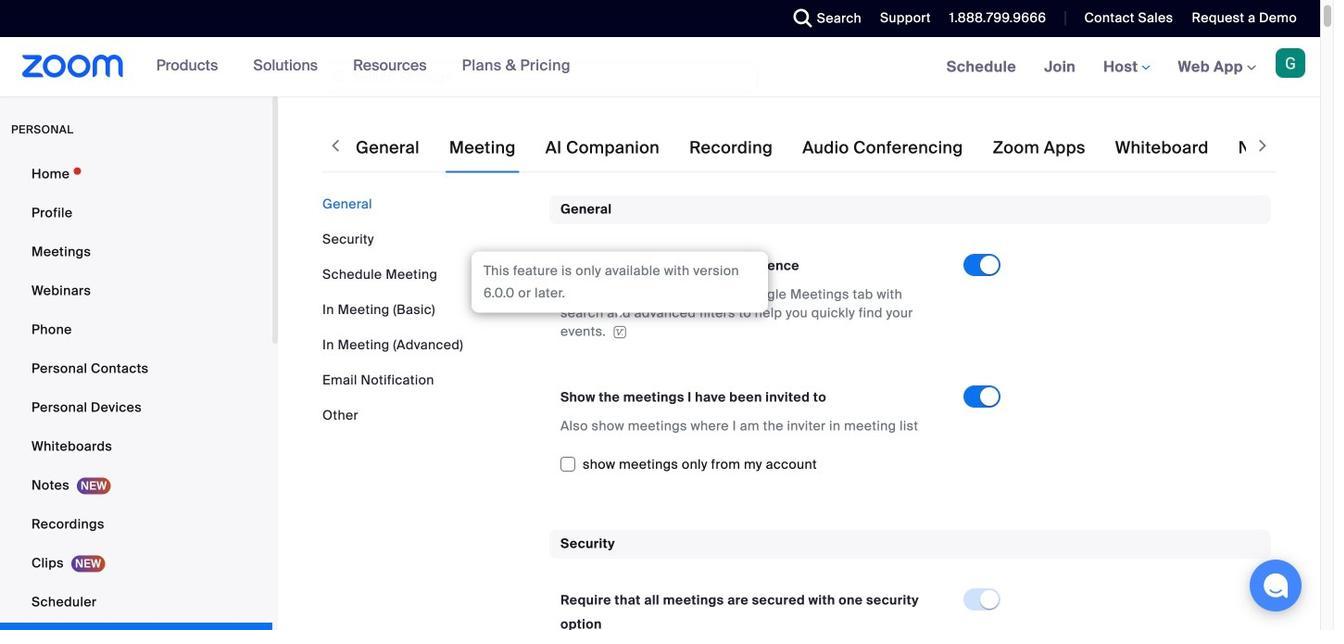 Task type: vqa. For each thing, say whether or not it's contained in the screenshot.
Which
no



Task type: describe. For each thing, give the bounding box(es) containing it.
scroll left image
[[326, 137, 345, 155]]

product information navigation
[[142, 37, 585, 96]]

support version for enable new meetings tab experience image
[[611, 326, 629, 339]]

application inside general element
[[561, 285, 947, 341]]

scroll right image
[[1254, 137, 1272, 155]]

open chat image
[[1263, 573, 1289, 599]]

zoom logo image
[[22, 55, 124, 78]]

Search Settings text field
[[322, 63, 758, 92]]

this feature is only available with version 6.0.0 or later. tooltip
[[472, 252, 768, 317]]



Task type: locate. For each thing, give the bounding box(es) containing it.
application
[[561, 285, 947, 341]]

menu bar
[[322, 195, 536, 425]]

personal menu menu
[[0, 156, 272, 630]]

security element
[[549, 529, 1271, 630]]

banner
[[0, 37, 1320, 98]]

general element
[[549, 195, 1271, 500]]

tabs of my account settings page tab list
[[352, 122, 1334, 174]]

profile picture image
[[1276, 48, 1306, 78]]

meetings navigation
[[933, 37, 1320, 98]]



